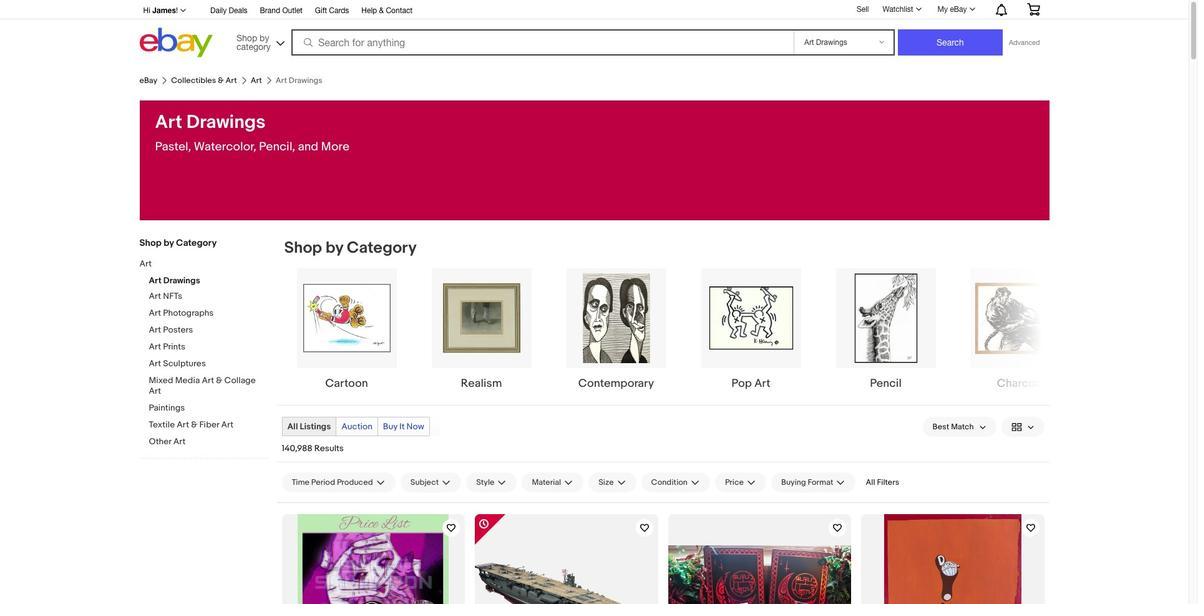 Task type: describe. For each thing, give the bounding box(es) containing it.
pop art image
[[701, 268, 801, 368]]

your shopping cart image
[[1027, 3, 1041, 16]]

best match button
[[923, 417, 997, 437]]

textile art & fiber art link
[[149, 420, 268, 431]]

best match
[[933, 422, 974, 432]]

time period produced button
[[282, 473, 396, 493]]

art art drawings art nfts art photographs art posters art prints art sculptures mixed media art & collage art paintings textile art & fiber art other art
[[140, 258, 256, 447]]

watchlist
[[883, 5, 914, 14]]

category for contemporary link
[[347, 239, 417, 258]]

buy it now link
[[378, 418, 429, 436]]

paintings
[[149, 403, 185, 413]]

subject button
[[401, 473, 461, 493]]

sculptures
[[163, 358, 206, 369]]

material button
[[522, 473, 584, 493]]

pop art link
[[689, 268, 814, 392]]

cartoon link
[[284, 268, 409, 392]]

hi
[[143, 6, 150, 15]]

my
[[938, 5, 948, 14]]

140,988
[[282, 443, 313, 454]]

mixed
[[149, 375, 173, 386]]

1/350 scale hasegawa japanese navy aircraft carrier akagi model kit z25 image
[[475, 552, 658, 604]]

all filters button
[[861, 473, 905, 493]]

140,988 results
[[282, 443, 344, 454]]

charcoal image
[[971, 268, 1071, 368]]

all for all filters
[[866, 478, 876, 488]]

collectibles
[[171, 76, 216, 86]]

advanced
[[1010, 39, 1040, 46]]

other
[[149, 436, 171, 447]]

pencil image
[[836, 268, 936, 368]]

time period produced
[[292, 478, 373, 488]]

sell
[[857, 5, 869, 14]]

& down art sculptures link
[[216, 375, 223, 386]]

price
[[725, 478, 744, 488]]

daily deals link
[[210, 4, 248, 18]]

and
[[298, 140, 319, 154]]

deals
[[229, 6, 248, 15]]

textile
[[149, 420, 175, 430]]

style
[[476, 478, 495, 488]]

pencil link
[[824, 268, 949, 392]]

match
[[952, 422, 974, 432]]

art sculptures link
[[149, 358, 268, 370]]

style button
[[466, 473, 517, 493]]

size
[[599, 478, 614, 488]]

custom digital art commission ((nsf-w optional)) image
[[298, 514, 449, 604]]

watchlist link
[[876, 2, 928, 17]]

ebay inside account navigation
[[950, 5, 967, 14]]

filters
[[878, 478, 900, 488]]

watercolor,
[[194, 140, 256, 154]]

help
[[362, 6, 377, 15]]

sell link
[[852, 5, 875, 14]]

james
[[152, 6, 176, 15]]

produced
[[337, 478, 373, 488]]

buying format
[[782, 478, 834, 488]]

help & contact link
[[362, 4, 413, 18]]

art drawings pastel, watercolor, pencil, and more
[[155, 111, 350, 154]]

nfts
[[163, 291, 182, 302]]

advanced link
[[1003, 30, 1047, 55]]

category for the art nfts link
[[176, 237, 217, 249]]

size button
[[589, 473, 637, 493]]

& right collectibles
[[218, 76, 224, 86]]

cartoon image
[[297, 268, 397, 368]]

none submit inside the shop by category banner
[[898, 29, 1003, 56]]

buying
[[782, 478, 806, 488]]

buying format button
[[772, 473, 856, 493]]

help & contact
[[362, 6, 413, 15]]

it
[[400, 421, 405, 432]]

mixed media art & collage art link
[[149, 375, 268, 398]]

photographs
[[163, 308, 214, 318]]

shop by category for cartoon link at the left of page
[[284, 239, 417, 258]]

media
[[175, 375, 200, 386]]

fiber
[[199, 420, 219, 430]]

other art link
[[149, 436, 268, 448]]

art posters link
[[149, 325, 268, 337]]

all listings link
[[283, 418, 336, 436]]

collectibles & art link
[[171, 76, 237, 86]]

buy it now
[[383, 421, 424, 432]]

brand outlet
[[260, 6, 303, 15]]

all for all listings
[[288, 421, 298, 432]]

my ebay link
[[931, 2, 981, 17]]

& left fiber
[[191, 420, 197, 430]]

all listings
[[288, 421, 331, 432]]

pastel,
[[155, 140, 191, 154]]

period
[[311, 478, 335, 488]]



Task type: locate. For each thing, give the bounding box(es) containing it.
brand outlet link
[[260, 4, 303, 18]]

contemporary image
[[567, 268, 666, 368]]

shop by category
[[140, 237, 217, 249], [284, 239, 417, 258]]

1 vertical spatial ebay
[[140, 76, 157, 86]]

listings
[[300, 421, 331, 432]]

art link up the art nfts link
[[140, 258, 258, 270]]

2 horizontal spatial shop
[[284, 239, 322, 258]]

ebay right my
[[950, 5, 967, 14]]

outlet
[[282, 6, 303, 15]]

shop by category
[[237, 33, 271, 52]]

contemporary
[[579, 377, 654, 391]]

art photographs link
[[149, 308, 268, 320]]

shop for contemporary link
[[284, 239, 322, 258]]

format
[[808, 478, 834, 488]]

drawings up nfts
[[163, 275, 200, 286]]

0 horizontal spatial shop
[[140, 237, 162, 249]]

0 horizontal spatial category
[[176, 237, 217, 249]]

now
[[407, 421, 424, 432]]

pop art
[[732, 377, 771, 391]]

category
[[176, 237, 217, 249], [347, 239, 417, 258]]

0 horizontal spatial ebay
[[140, 76, 157, 86]]

collectibles & art
[[171, 76, 237, 86]]

account navigation
[[136, 0, 1050, 19]]

category
[[237, 42, 271, 52]]

ebay inside art drawings main content
[[140, 76, 157, 86]]

& right help
[[379, 6, 384, 15]]

auction
[[342, 421, 373, 432]]

all inside button
[[866, 478, 876, 488]]

ebay
[[950, 5, 967, 14], [140, 76, 157, 86]]

& inside account navigation
[[379, 6, 384, 15]]

drawings
[[187, 111, 266, 134], [163, 275, 200, 286]]

art inside art drawings pastel, watercolor, pencil, and more
[[155, 111, 182, 134]]

Search for anything text field
[[293, 31, 792, 54]]

prints
[[163, 342, 186, 352]]

results
[[315, 443, 344, 454]]

1 vertical spatial art link
[[140, 258, 258, 270]]

all
[[288, 421, 298, 432], [866, 478, 876, 488]]

daily
[[210, 6, 227, 15]]

2 horizontal spatial by
[[326, 239, 343, 258]]

more
[[321, 140, 350, 154]]

art drawings main content
[[130, 71, 1084, 604]]

realism
[[461, 377, 502, 391]]

shop for the art nfts link
[[140, 237, 162, 249]]

gift cards
[[315, 6, 349, 15]]

1 horizontal spatial shop by category
[[284, 239, 417, 258]]

gift cards link
[[315, 4, 349, 18]]

time
[[292, 478, 310, 488]]

shop by category button
[[231, 28, 287, 55]]

ebay link
[[140, 76, 157, 86]]

1 horizontal spatial shop
[[237, 33, 257, 43]]

cartoon
[[325, 377, 368, 391]]

charcoal
[[998, 377, 1045, 391]]

price button
[[715, 473, 767, 493]]

art link down category
[[251, 76, 262, 86]]

art link
[[251, 76, 262, 86], [140, 258, 258, 270]]

None submit
[[898, 29, 1003, 56]]

condition
[[652, 478, 688, 488]]

0 vertical spatial drawings
[[187, 111, 266, 134]]

1 vertical spatial all
[[866, 478, 876, 488]]

1 horizontal spatial all
[[866, 478, 876, 488]]

contact
[[386, 6, 413, 15]]

shop by category banner
[[136, 0, 1050, 61]]

by for contemporary link
[[326, 239, 343, 258]]

auction link
[[337, 418, 378, 436]]

ebay left collectibles
[[140, 76, 157, 86]]

view: gallery view image
[[1012, 420, 1035, 434]]

by for the art nfts link
[[164, 237, 174, 249]]

pencil,
[[259, 140, 295, 154]]

1 horizontal spatial by
[[260, 33, 269, 43]]

charcoal link
[[959, 268, 1084, 392]]

best
[[933, 422, 950, 432]]

daily deals
[[210, 6, 248, 15]]

pop
[[732, 377, 752, 391]]

all filters
[[866, 478, 900, 488]]

0 horizontal spatial shop by category
[[140, 237, 217, 249]]

posters
[[163, 325, 193, 335]]

all left filters
[[866, 478, 876, 488]]

by inside shop by category
[[260, 33, 269, 43]]

1 vertical spatial drawings
[[163, 275, 200, 286]]

0 vertical spatial art link
[[251, 76, 262, 86]]

shop by category for the bottom art link
[[140, 237, 217, 249]]

0 vertical spatial all
[[288, 421, 298, 432]]

0 horizontal spatial by
[[164, 237, 174, 249]]

0 horizontal spatial all
[[288, 421, 298, 432]]

art prints link
[[149, 342, 268, 353]]

art nfts link
[[149, 291, 268, 303]]

hi james !
[[143, 6, 178, 15]]

holiday christmas sale goth stolas and blank black n red foil sketchbook bundle image
[[668, 545, 852, 604]]

realism image
[[432, 268, 532, 368]]

cards
[[329, 6, 349, 15]]

drawings inside art art drawings art nfts art photographs art posters art prints art sculptures mixed media art & collage art paintings textile art & fiber art other art
[[163, 275, 200, 286]]

subject
[[411, 478, 439, 488]]

1 horizontal spatial category
[[347, 239, 417, 258]]

material
[[532, 478, 561, 488]]

by
[[260, 33, 269, 43], [164, 237, 174, 249], [326, 239, 343, 258]]

shop inside shop by category
[[237, 33, 257, 43]]

gift
[[315, 6, 327, 15]]

1 horizontal spatial ebay
[[950, 5, 967, 14]]

all up 140,988
[[288, 421, 298, 432]]

drawings inside art drawings pastel, watercolor, pencil, and more
[[187, 111, 266, 134]]

brand
[[260, 6, 280, 15]]

0 vertical spatial ebay
[[950, 5, 967, 14]]

buy
[[383, 421, 398, 432]]

paintings link
[[149, 403, 268, 415]]

collage
[[224, 375, 256, 386]]

&
[[379, 6, 384, 15], [218, 76, 224, 86], [216, 375, 223, 386], [191, 420, 197, 430]]

pencil
[[870, 377, 902, 391]]

contemporary link
[[554, 268, 679, 392]]

takashi murakami (handmade) drawing - painting on old paper signed & stamped image
[[885, 514, 1022, 604]]

realism link
[[419, 268, 544, 392]]

drawings up watercolor,
[[187, 111, 266, 134]]



Task type: vqa. For each thing, say whether or not it's contained in the screenshot.
the top Drawings
yes



